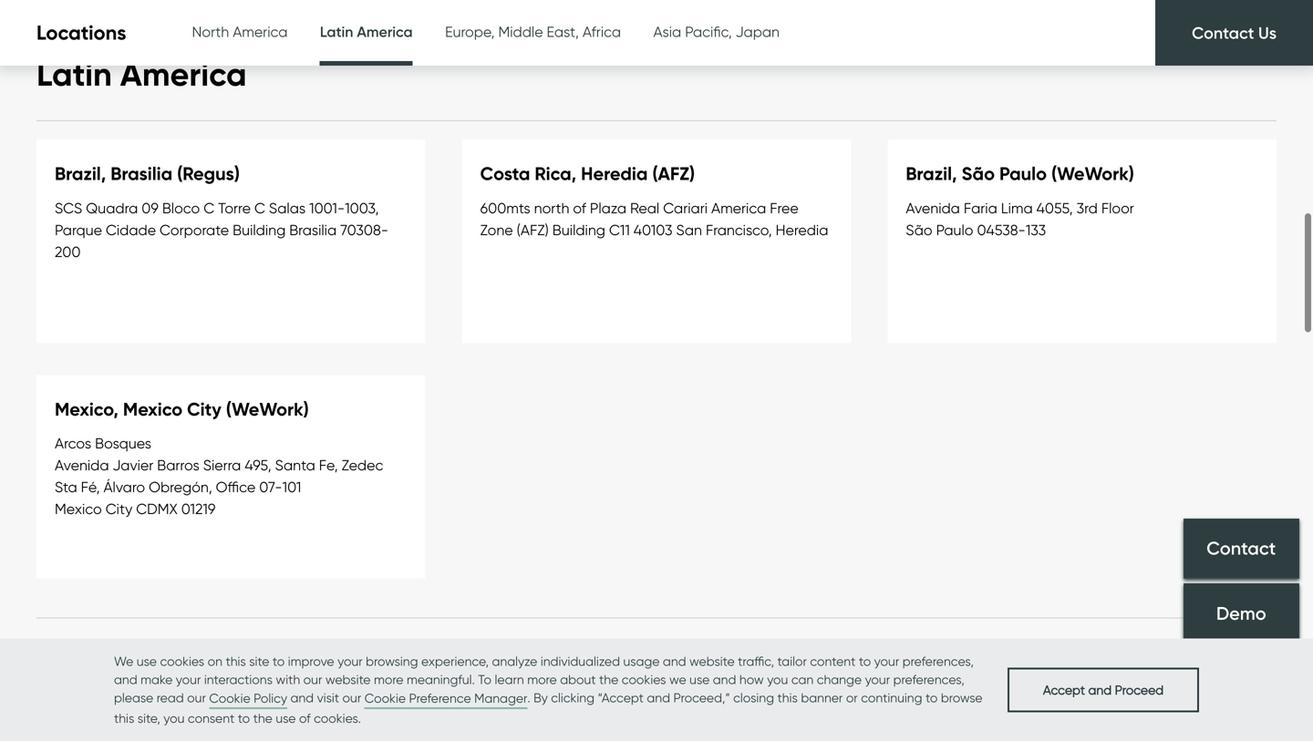 Task type: describe. For each thing, give the bounding box(es) containing it.
salas
[[269, 199, 306, 217]]

to up change
[[859, 654, 871, 670]]

scs quadra 09 bloco c torre c salas 1001-1003, parque cidade corporate building  brasilia 70308- 200
[[55, 199, 389, 261]]

or
[[847, 691, 858, 706]]

parque
[[55, 221, 102, 239]]

0 vertical spatial mexico
[[123, 398, 183, 421]]

600mts
[[481, 199, 531, 217]]

200
[[55, 243, 81, 261]]

1 vertical spatial latin
[[36, 54, 112, 95]]

07-
[[259, 479, 283, 496]]

corporate
[[160, 221, 229, 239]]

01219
[[181, 501, 216, 518]]

the inside '. by clicking "accept and proceed," closing this banner or continuing to browse this site, you consent to the use of cookies.'
[[253, 711, 273, 727]]

and inside button
[[1089, 683, 1112, 698]]

this inside the we use cookies on this site to improve your browsing experience, analyze individualized usage and website traffic, tailor content to your preferences, and make your interactions with our website more meaningful. to learn more about the cookies we use and how you can change your preferences, please read our
[[226, 654, 246, 670]]

1 horizontal spatial latin
[[320, 23, 353, 41]]

locations
[[36, 20, 126, 45]]

zedec
[[342, 457, 383, 475]]

1 horizontal spatial cookies
[[622, 672, 666, 688]]

rica,
[[535, 162, 577, 185]]

faria
[[964, 199, 998, 217]]

content
[[811, 654, 856, 670]]

accept and proceed
[[1044, 683, 1164, 698]]

to down cookie policy link
[[238, 711, 250, 727]]

building inside scs quadra 09 bloco c torre c salas 1001-1003, parque cidade corporate building  brasilia 70308- 200
[[233, 221, 286, 239]]

40103
[[634, 221, 673, 239]]

brazil, brasilia (regus)
[[55, 162, 240, 185]]

cookie policy link
[[209, 690, 287, 710]]

north america link
[[192, 0, 288, 64]]

mexico,
[[55, 398, 119, 421]]

1001-
[[309, 199, 345, 217]]

how
[[740, 672, 764, 688]]

building inside 600mts north of plaza real cariari america free zone (afz) building c11 40103 san francisco, heredia
[[553, 221, 606, 239]]

(wework) for brazil, são paulo (wework)
[[1052, 162, 1135, 185]]

japan
[[736, 23, 780, 41]]

learn
[[495, 672, 524, 688]]

we use cookies on this site to improve your browsing experience, analyze individualized usage and website traffic, tailor content to your preferences, and make your interactions with our website more meaningful. to learn more about the cookies we use and how you can change your preferences, please read our
[[114, 654, 974, 706]]

our inside cookie policy and visit our cookie preference manager
[[343, 691, 362, 706]]

álvaro
[[104, 479, 145, 496]]

(regus)
[[177, 162, 240, 185]]

2 horizontal spatial use
[[690, 672, 710, 688]]

torre
[[218, 199, 251, 217]]

1 horizontal spatial city
[[187, 398, 222, 421]]

city inside arcos bosques avenida javier barros sierra 495, santa fe, zedec sta fé, álvaro obregón, office 07-101 mexico city cdmx 01219
[[106, 501, 133, 518]]

we
[[114, 654, 134, 670]]

browsing
[[366, 654, 418, 670]]

0 vertical spatial preferences,
[[903, 654, 974, 670]]

1 cookie from the left
[[209, 691, 251, 707]]

0 vertical spatial são
[[962, 162, 995, 185]]

0 vertical spatial website
[[690, 654, 735, 670]]

0 vertical spatial (afz)
[[653, 162, 695, 185]]

600mts north of plaza real cariari america free zone (afz) building c11 40103 san francisco, heredia
[[481, 199, 829, 239]]

america right north
[[233, 23, 288, 41]]

2 more from the left
[[528, 672, 557, 688]]

of inside 600mts north of plaza real cariari america free zone (afz) building c11 40103 san francisco, heredia
[[573, 199, 587, 217]]

read
[[157, 691, 184, 706]]

real
[[630, 199, 660, 217]]

2 cookie from the left
[[365, 691, 406, 707]]

0 horizontal spatial our
[[187, 691, 206, 706]]

free
[[770, 199, 799, 217]]

4055,
[[1037, 199, 1074, 217]]

2 vertical spatial this
[[114, 711, 134, 727]]

heredia inside 600mts north of plaza real cariari america free zone (afz) building c11 40103 san francisco, heredia
[[776, 221, 829, 239]]

on
[[208, 654, 223, 670]]

brazil, for brazil, são paulo (wework)
[[906, 162, 958, 185]]

america left europe,
[[357, 23, 413, 41]]

cidade
[[106, 221, 156, 239]]

costa
[[481, 162, 530, 185]]

cookie policy and visit our cookie preference manager
[[209, 691, 528, 707]]

fé,
[[81, 479, 100, 496]]

1 c from the left
[[204, 199, 215, 217]]

cdmx
[[136, 501, 178, 518]]

mexico inside arcos bosques avenida javier barros sierra 495, santa fe, zedec sta fé, álvaro obregón, office 07-101 mexico city cdmx 01219
[[55, 501, 102, 518]]

09
[[142, 199, 159, 217]]

bosques
[[95, 435, 152, 453]]

accept and proceed button
[[1008, 668, 1200, 713]]

accept
[[1044, 683, 1086, 698]]

you inside the we use cookies on this site to improve your browsing experience, analyze individualized usage and website traffic, tailor content to your preferences, and make your interactions with our website more meaningful. to learn more about the cookies we use and how you can change your preferences, please read our
[[767, 672, 789, 688]]

europe, middle east, africa
[[445, 23, 621, 41]]

analyze
[[492, 654, 538, 670]]

the inside the we use cookies on this site to improve your browsing experience, analyze individualized usage and website traffic, tailor content to your preferences, and make your interactions with our website more meaningful. to learn more about the cookies we use and how you can change your preferences, please read our
[[599, 672, 619, 688]]

floor
[[1102, 199, 1135, 217]]

133
[[1026, 221, 1047, 239]]

arcos
[[55, 435, 91, 453]]

by
[[534, 691, 548, 706]]

1 vertical spatial latin america
[[36, 54, 247, 95]]

use inside '. by clicking "accept and proceed," closing this banner or continuing to browse this site, you consent to the use of cookies.'
[[276, 711, 296, 727]]

to right site
[[273, 654, 285, 670]]

to
[[478, 672, 492, 688]]

demo link
[[1184, 584, 1300, 644]]

proceed
[[1116, 683, 1164, 698]]

continuing
[[861, 691, 923, 706]]

preference
[[409, 691, 471, 707]]

asia
[[654, 23, 682, 41]]

brasilia inside scs quadra 09 bloco c torre c salas 1001-1003, parque cidade corporate building  brasilia 70308- 200
[[289, 221, 337, 239]]

traffic,
[[738, 654, 775, 670]]

2 c from the left
[[254, 199, 265, 217]]

demo
[[1217, 603, 1267, 625]]

east,
[[547, 23, 579, 41]]

site,
[[138, 711, 160, 727]]

us
[[1259, 23, 1277, 43]]

improve
[[288, 654, 334, 670]]

individualized
[[541, 654, 620, 670]]

and inside cookie policy and visit our cookie preference manager
[[291, 691, 314, 706]]

cookies.
[[314, 711, 361, 727]]

proceed,"
[[674, 691, 731, 706]]

we
[[670, 672, 687, 688]]

site
[[249, 654, 270, 670]]

1 horizontal spatial our
[[304, 672, 322, 688]]

0 vertical spatial heredia
[[581, 162, 648, 185]]

0 vertical spatial paulo
[[1000, 162, 1047, 185]]

0 horizontal spatial use
[[137, 654, 157, 670]]

africa
[[583, 23, 621, 41]]

america down north
[[120, 54, 247, 95]]



Task type: locate. For each thing, give the bounding box(es) containing it.
avenida up fé,
[[55, 457, 109, 475]]

contact us
[[1193, 23, 1277, 43]]

quadra
[[86, 199, 138, 217]]

495,
[[245, 457, 272, 475]]

1 horizontal spatial this
[[226, 654, 246, 670]]

city
[[187, 398, 222, 421], [106, 501, 133, 518]]

interactions
[[204, 672, 273, 688]]

(wework)
[[1052, 162, 1135, 185], [226, 398, 309, 421]]

middle
[[499, 23, 543, 41]]

1 horizontal spatial cookie
[[365, 691, 406, 707]]

avenida inside avenida faria lima 4055, 3rd floor são paulo 04538-133
[[906, 199, 961, 217]]

0 vertical spatial this
[[226, 654, 246, 670]]

1 horizontal spatial (afz)
[[653, 162, 695, 185]]

asia pacific, japan link
[[654, 0, 780, 64]]

building
[[233, 221, 286, 239], [553, 221, 606, 239]]

101
[[282, 479, 301, 496]]

0 horizontal spatial the
[[253, 711, 273, 727]]

1 vertical spatial contact
[[1208, 537, 1277, 560]]

0 horizontal spatial brazil,
[[55, 162, 106, 185]]

can
[[792, 672, 814, 688]]

francisco,
[[706, 221, 772, 239]]

(wework) up 495, on the bottom left of page
[[226, 398, 309, 421]]

cookie down interactions
[[209, 691, 251, 707]]

paulo inside avenida faria lima 4055, 3rd floor são paulo 04538-133
[[937, 221, 974, 239]]

0 vertical spatial you
[[767, 672, 789, 688]]

1 horizontal spatial mexico
[[123, 398, 183, 421]]

the down policy
[[253, 711, 273, 727]]

. by clicking "accept and proceed," closing this banner or continuing to browse this site, you consent to the use of cookies.
[[114, 691, 983, 727]]

c
[[204, 199, 215, 217], [254, 199, 265, 217]]

mexico up bosques
[[123, 398, 183, 421]]

plaza
[[590, 199, 627, 217]]

fe,
[[319, 457, 338, 475]]

latin
[[320, 23, 353, 41], [36, 54, 112, 95]]

of left cookies.
[[299, 711, 311, 727]]

c right torre
[[254, 199, 265, 217]]

(afz) down north in the top left of the page
[[517, 221, 549, 239]]

barros
[[157, 457, 200, 475]]

use down policy
[[276, 711, 296, 727]]

cookie down browsing at the bottom of page
[[365, 691, 406, 707]]

1 more from the left
[[374, 672, 404, 688]]

sta
[[55, 479, 77, 496]]

cariari
[[663, 199, 708, 217]]

0 horizontal spatial of
[[299, 711, 311, 727]]

0 vertical spatial contact
[[1193, 23, 1255, 43]]

0 horizontal spatial mexico
[[55, 501, 102, 518]]

the up "accept
[[599, 672, 619, 688]]

2 horizontal spatial this
[[778, 691, 798, 706]]

city down álvaro
[[106, 501, 133, 518]]

santa
[[275, 457, 316, 475]]

1 horizontal spatial of
[[573, 199, 587, 217]]

são left the 04538-
[[906, 221, 933, 239]]

of right north in the top left of the page
[[573, 199, 587, 217]]

0 vertical spatial latin america
[[320, 23, 413, 41]]

go to servicenow account image
[[1264, 25, 1286, 48]]

website up proceed,"
[[690, 654, 735, 670]]

experience,
[[422, 654, 489, 670]]

0 horizontal spatial website
[[326, 672, 371, 688]]

1 vertical spatial cookies
[[622, 672, 666, 688]]

mexico
[[123, 398, 183, 421], [55, 501, 102, 518]]

contact
[[1193, 23, 1255, 43], [1208, 537, 1277, 560]]

our right visit
[[343, 691, 362, 706]]

you inside '. by clicking "accept and proceed," closing this banner or continuing to browse this site, you consent to the use of cookies.'
[[164, 711, 185, 727]]

0 horizontal spatial building
[[233, 221, 286, 239]]

preferences,
[[903, 654, 974, 670], [894, 672, 965, 688]]

0 vertical spatial city
[[187, 398, 222, 421]]

0 horizontal spatial brasilia
[[111, 162, 173, 185]]

paulo down the faria
[[937, 221, 974, 239]]

city up sierra
[[187, 398, 222, 421]]

brasilia
[[111, 162, 173, 185], [289, 221, 337, 239]]

america
[[233, 23, 288, 41], [357, 23, 413, 41], [120, 54, 247, 95], [712, 199, 767, 217]]

1 horizontal spatial the
[[599, 672, 619, 688]]

1 horizontal spatial brasilia
[[289, 221, 337, 239]]

são inside avenida faria lima 4055, 3rd floor são paulo 04538-133
[[906, 221, 933, 239]]

1 horizontal spatial heredia
[[776, 221, 829, 239]]

1 horizontal spatial avenida
[[906, 199, 961, 217]]

closing
[[734, 691, 775, 706]]

this
[[226, 654, 246, 670], [778, 691, 798, 706], [114, 711, 134, 727]]

0 horizontal spatial c
[[204, 199, 215, 217]]

heredia
[[581, 162, 648, 185], [776, 221, 829, 239]]

0 horizontal spatial cookies
[[160, 654, 205, 670]]

consent
[[188, 711, 235, 727]]

america inside 600mts north of plaza real cariari america free zone (afz) building c11 40103 san francisco, heredia
[[712, 199, 767, 217]]

costa rica, heredia (afz)
[[481, 162, 695, 185]]

cookies
[[160, 654, 205, 670], [622, 672, 666, 688]]

more down browsing at the bottom of page
[[374, 672, 404, 688]]

1 brazil, from the left
[[55, 162, 106, 185]]

brazil, for brazil, brasilia (regus)
[[55, 162, 106, 185]]

0 horizontal spatial this
[[114, 711, 134, 727]]

1 horizontal spatial more
[[528, 672, 557, 688]]

1 vertical spatial the
[[253, 711, 273, 727]]

zone
[[481, 221, 513, 239]]

0 vertical spatial use
[[137, 654, 157, 670]]

brazil,
[[55, 162, 106, 185], [906, 162, 958, 185]]

0 vertical spatial latin
[[320, 23, 353, 41]]

cookies down usage
[[622, 672, 666, 688]]

1 horizontal spatial brazil,
[[906, 162, 958, 185]]

1 horizontal spatial website
[[690, 654, 735, 670]]

europe,
[[445, 23, 495, 41]]

obregón,
[[149, 479, 212, 496]]

cookie preference manager link
[[365, 690, 528, 710]]

paulo
[[1000, 162, 1047, 185], [937, 221, 974, 239]]

(afz) inside 600mts north of plaza real cariari america free zone (afz) building c11 40103 san francisco, heredia
[[517, 221, 549, 239]]

0 horizontal spatial avenida
[[55, 457, 109, 475]]

são up the faria
[[962, 162, 995, 185]]

avenida inside arcos bosques avenida javier barros sierra 495, santa fe, zedec sta fé, álvaro obregón, office 07-101 mexico city cdmx 01219
[[55, 457, 109, 475]]

1 vertical spatial (wework)
[[226, 398, 309, 421]]

1 vertical spatial use
[[690, 672, 710, 688]]

04538-
[[978, 221, 1026, 239]]

2 building from the left
[[553, 221, 606, 239]]

our down improve
[[304, 672, 322, 688]]

north
[[192, 23, 229, 41]]

europe, middle east, africa link
[[445, 0, 621, 64]]

office
[[216, 479, 256, 496]]

building down torre
[[233, 221, 286, 239]]

1 vertical spatial são
[[906, 221, 933, 239]]

1 vertical spatial brasilia
[[289, 221, 337, 239]]

you down tailor
[[767, 672, 789, 688]]

c left torre
[[204, 199, 215, 217]]

website
[[690, 654, 735, 670], [326, 672, 371, 688]]

0 horizontal spatial (wework)
[[226, 398, 309, 421]]

2 horizontal spatial our
[[343, 691, 362, 706]]

brazil, são paulo (wework)
[[906, 162, 1135, 185]]

use up proceed,"
[[690, 672, 710, 688]]

change
[[817, 672, 862, 688]]

usage
[[624, 654, 660, 670]]

1 horizontal spatial you
[[767, 672, 789, 688]]

2 vertical spatial use
[[276, 711, 296, 727]]

sierra
[[203, 457, 241, 475]]

more
[[374, 672, 404, 688], [528, 672, 557, 688]]

contact for contact us
[[1193, 23, 1255, 43]]

0 vertical spatial (wework)
[[1052, 162, 1135, 185]]

1 vertical spatial city
[[106, 501, 133, 518]]

the
[[599, 672, 619, 688], [253, 711, 273, 727]]

this down please
[[114, 711, 134, 727]]

1 vertical spatial website
[[326, 672, 371, 688]]

0 vertical spatial brasilia
[[111, 162, 173, 185]]

0 vertical spatial cookies
[[160, 654, 205, 670]]

1 building from the left
[[233, 221, 286, 239]]

policy
[[254, 691, 287, 707]]

browse
[[941, 691, 983, 706]]

1 vertical spatial of
[[299, 711, 311, 727]]

1 horizontal spatial use
[[276, 711, 296, 727]]

avenida left the faria
[[906, 199, 961, 217]]

this up interactions
[[226, 654, 246, 670]]

1 horizontal spatial são
[[962, 162, 995, 185]]

são
[[962, 162, 995, 185], [906, 221, 933, 239]]

0 horizontal spatial paulo
[[937, 221, 974, 239]]

and inside '. by clicking "accept and proceed," closing this banner or continuing to browse this site, you consent to the use of cookies.'
[[647, 691, 671, 706]]

0 horizontal spatial cookie
[[209, 691, 251, 707]]

contact for contact
[[1208, 537, 1277, 560]]

1 horizontal spatial (wework)
[[1052, 162, 1135, 185]]

0 horizontal spatial heredia
[[581, 162, 648, 185]]

to left browse
[[926, 691, 938, 706]]

paulo up lima
[[1000, 162, 1047, 185]]

1 vertical spatial (afz)
[[517, 221, 549, 239]]

0 horizontal spatial you
[[164, 711, 185, 727]]

1 vertical spatial this
[[778, 691, 798, 706]]

brasilia down '1001-'
[[289, 221, 337, 239]]

0 vertical spatial of
[[573, 199, 587, 217]]

cookies up make
[[160, 654, 205, 670]]

of
[[573, 199, 587, 217], [299, 711, 311, 727]]

our up consent
[[187, 691, 206, 706]]

use
[[137, 654, 157, 670], [690, 672, 710, 688], [276, 711, 296, 727]]

america up francisco,
[[712, 199, 767, 217]]

1 vertical spatial preferences,
[[894, 672, 965, 688]]

this down can on the bottom right of page
[[778, 691, 798, 706]]

contact link
[[1184, 519, 1300, 579]]

arcos bosques avenida javier barros sierra 495, santa fe, zedec sta fé, álvaro obregón, office 07-101 mexico city cdmx 01219
[[55, 435, 383, 518]]

1 horizontal spatial latin america
[[320, 23, 413, 41]]

north
[[534, 199, 570, 217]]

use up make
[[137, 654, 157, 670]]

website up visit
[[326, 672, 371, 688]]

of inside '. by clicking "accept and proceed," closing this banner or continuing to browse this site, you consent to the use of cookies.'
[[299, 711, 311, 727]]

javier
[[113, 457, 154, 475]]

contact left us
[[1193, 23, 1255, 43]]

(wework) for mexico, mexico city (wework)
[[226, 398, 309, 421]]

2 brazil, from the left
[[906, 162, 958, 185]]

(wework) up 3rd
[[1052, 162, 1135, 185]]

0 vertical spatial the
[[599, 672, 619, 688]]

1 vertical spatial mexico
[[55, 501, 102, 518]]

heredia up plaza on the top of the page
[[581, 162, 648, 185]]

scs
[[55, 199, 82, 217]]

about
[[560, 672, 596, 688]]

1 horizontal spatial c
[[254, 199, 265, 217]]

contact up demo
[[1208, 537, 1277, 560]]

(afz) up cariari
[[653, 162, 695, 185]]

0 horizontal spatial (afz)
[[517, 221, 549, 239]]

0 horizontal spatial latin
[[36, 54, 112, 95]]

1 horizontal spatial building
[[553, 221, 606, 239]]

0 horizontal spatial são
[[906, 221, 933, 239]]

1 horizontal spatial paulo
[[1000, 162, 1047, 185]]

1 vertical spatial paulo
[[937, 221, 974, 239]]

brasilia up 09
[[111, 162, 173, 185]]

pacific,
[[685, 23, 732, 41]]

visit
[[317, 691, 339, 706]]

make
[[141, 672, 173, 688]]

building down north in the top left of the page
[[553, 221, 606, 239]]

0 vertical spatial avenida
[[906, 199, 961, 217]]

0 horizontal spatial more
[[374, 672, 404, 688]]

1 vertical spatial heredia
[[776, 221, 829, 239]]

1 vertical spatial avenida
[[55, 457, 109, 475]]

san
[[677, 221, 703, 239]]

our
[[304, 672, 322, 688], [187, 691, 206, 706], [343, 691, 362, 706]]

you down "read"
[[164, 711, 185, 727]]

1 vertical spatial you
[[164, 711, 185, 727]]

1003,
[[345, 199, 379, 217]]

mexico down fé,
[[55, 501, 102, 518]]

north america
[[192, 23, 288, 41]]

more up by
[[528, 672, 557, 688]]

please
[[114, 691, 153, 706]]

lima
[[1002, 199, 1033, 217]]

0 horizontal spatial city
[[106, 501, 133, 518]]

heredia down free
[[776, 221, 829, 239]]

0 horizontal spatial latin america
[[36, 54, 247, 95]]



Task type: vqa. For each thing, say whether or not it's contained in the screenshot.
the top Latin
yes



